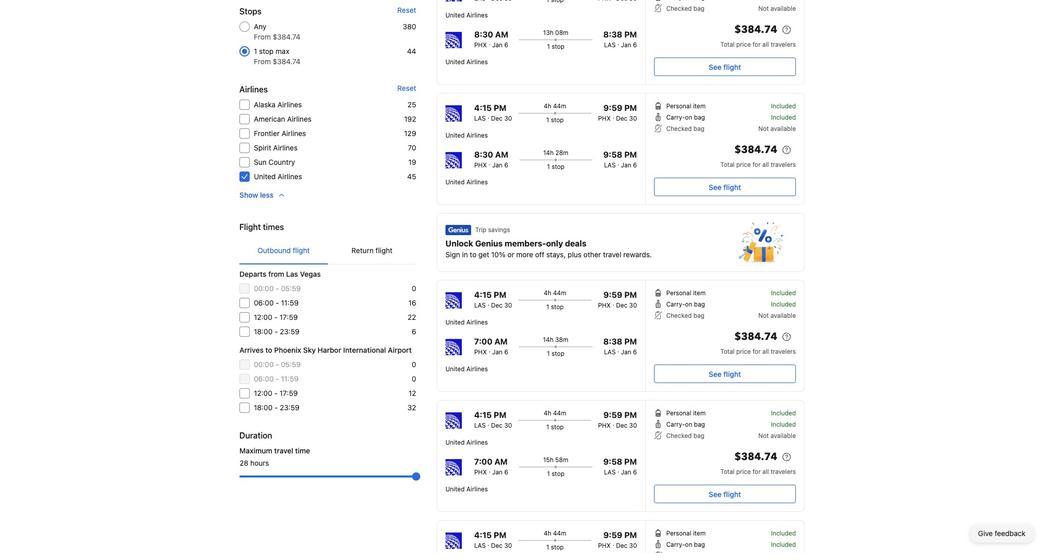 Task type: locate. For each thing, give the bounding box(es) containing it.
1 23:59 from the top
[[280, 327, 300, 336]]

stop
[[552, 43, 564, 50], [259, 47, 274, 55], [551, 116, 564, 124], [552, 163, 565, 171], [551, 303, 564, 311], [552, 350, 564, 358], [551, 423, 564, 431], [552, 470, 564, 478], [551, 544, 564, 551]]

0 vertical spatial 11:59
[[281, 299, 299, 307]]

0 for 0
[[412, 360, 416, 369]]

23:59
[[280, 327, 300, 336], [280, 403, 300, 412]]

all
[[762, 41, 769, 48], [762, 161, 769, 169], [762, 348, 769, 356], [762, 468, 769, 476]]

18:00 for departs
[[254, 327, 273, 336]]

1 vertical spatial 8:38 pm las . jan 6
[[603, 337, 637, 356]]

3 on from the top
[[685, 421, 692, 429]]

06:00 - 11:59 down from
[[254, 299, 299, 307]]

stop inside 1 stop max from $384.74
[[259, 47, 274, 55]]

1 horizontal spatial travel
[[603, 250, 621, 259]]

from inside any from $384.74
[[254, 32, 271, 41]]

1 00:00 - 05:59 from the top
[[254, 284, 301, 293]]

129
[[404, 129, 416, 138]]

1 vertical spatial 14h
[[543, 336, 553, 344]]

for
[[753, 41, 761, 48], [753, 161, 761, 169], [753, 348, 761, 356], [753, 468, 761, 476]]

4 available from the top
[[771, 432, 796, 440]]

only
[[546, 239, 563, 248]]

1 vertical spatial from
[[254, 57, 271, 66]]

3 available from the top
[[771, 312, 796, 320]]

las
[[604, 41, 616, 49], [474, 115, 486, 122], [604, 161, 616, 169], [474, 302, 486, 309], [604, 348, 616, 356], [474, 422, 486, 430], [604, 469, 616, 476], [474, 542, 486, 550]]

1 vertical spatial 00:00
[[254, 360, 274, 369]]

00:00 - 05:59 down from
[[254, 284, 301, 293]]

0 vertical spatial 8:30
[[474, 30, 493, 39]]

outbound flight
[[258, 246, 310, 255]]

1 item from the top
[[693, 102, 706, 110]]

12:00 - 17:59 up phoenix
[[254, 313, 298, 322]]

0 vertical spatial 06:00 - 11:59
[[254, 299, 299, 307]]

reset for stops
[[397, 6, 416, 14]]

-
[[276, 284, 279, 293], [276, 299, 279, 307], [274, 313, 278, 322], [274, 327, 278, 336], [276, 360, 279, 369], [276, 375, 279, 383], [274, 389, 278, 398], [274, 403, 278, 412]]

0 vertical spatial 12:00 - 17:59
[[254, 313, 298, 322]]

outbound
[[258, 246, 291, 255]]

00:00 down the departs
[[254, 284, 274, 293]]

13h 08m
[[543, 29, 568, 36]]

united airlines
[[445, 11, 488, 19], [445, 58, 488, 66], [445, 132, 488, 139], [254, 172, 302, 181], [445, 178, 488, 186], [445, 319, 488, 326], [445, 365, 488, 373], [445, 439, 488, 446], [445, 486, 488, 493]]

reset up "25"
[[397, 84, 416, 92]]

2 8:30 am phx . jan 6 from the top
[[474, 150, 508, 169]]

12:00 up duration
[[254, 389, 272, 398]]

to right arrives
[[265, 346, 272, 355]]

$384.74 region
[[654, 22, 796, 40], [654, 142, 796, 160], [654, 329, 796, 347], [654, 449, 796, 468]]

05:59 down las
[[281, 284, 301, 293]]

2 checked bag from the top
[[666, 125, 704, 133]]

1 total price for all travelers from the top
[[720, 41, 796, 48]]

for for 15h 58m
[[753, 468, 761, 476]]

travelers for 13h 08m
[[771, 41, 796, 48]]

7:00 am phx . jan 6 for 9:58 pm
[[474, 457, 508, 476]]

1 stop
[[547, 43, 564, 50], [546, 116, 564, 124], [547, 163, 565, 171], [546, 303, 564, 311], [547, 350, 564, 358], [546, 423, 564, 431], [547, 470, 564, 478], [546, 544, 564, 551]]

1 0 from the top
[[412, 284, 416, 293]]

2 17:59 from the top
[[280, 389, 298, 398]]

personal for 14h 28m
[[666, 102, 691, 110]]

1 12:00 from the top
[[254, 313, 272, 322]]

flight for 14h 38m
[[723, 370, 741, 378]]

checked
[[666, 5, 692, 12], [666, 125, 692, 133], [666, 312, 692, 320], [666, 432, 692, 440]]

12:00 - 17:59 down phoenix
[[254, 389, 298, 398]]

9:59
[[603, 103, 622, 113], [603, 290, 622, 300], [603, 411, 622, 420], [603, 531, 622, 540]]

0 for 16
[[412, 284, 416, 293]]

2 9:58 pm las . jan 6 from the top
[[603, 457, 637, 476]]

2 vertical spatial 0
[[412, 375, 416, 383]]

23:59 up 'time'
[[280, 403, 300, 412]]

1 8:38 from the top
[[603, 30, 622, 39]]

2 4:15 from the top
[[474, 290, 492, 300]]

9:58 pm las . jan 6
[[603, 150, 637, 169], [603, 457, 637, 476]]

2 on from the top
[[685, 301, 692, 308]]

departs from las vegas
[[239, 270, 321, 278]]

1 vertical spatial 0
[[412, 360, 416, 369]]

1 vertical spatial 18:00
[[254, 403, 273, 412]]

7:00
[[474, 337, 493, 346], [474, 457, 493, 467]]

06:00 down arrives
[[254, 375, 274, 383]]

2 8:38 pm las . jan 6 from the top
[[603, 337, 637, 356]]

2 12:00 - 17:59 from the top
[[254, 389, 298, 398]]

8:38 pm las . jan 6 for 7:00 am
[[603, 337, 637, 356]]

8:38 right 08m
[[603, 30, 622, 39]]

0 vertical spatial 7:00 am phx . jan 6
[[474, 337, 508, 356]]

all for 14h 28m
[[762, 161, 769, 169]]

reset up 380
[[397, 6, 416, 14]]

all for 14h 38m
[[762, 348, 769, 356]]

return
[[352, 246, 374, 255]]

3 see flight button from the top
[[654, 365, 796, 383]]

4 44m from the top
[[553, 530, 566, 537]]

18:00 - 23:59 up phoenix
[[254, 327, 300, 336]]

see flight button for 14h 28m
[[654, 178, 796, 196]]

checked for 28m
[[666, 125, 692, 133]]

not for 38m
[[758, 312, 769, 320]]

checked for 38m
[[666, 312, 692, 320]]

1 8:30 from the top
[[474, 30, 493, 39]]

give feedback
[[978, 529, 1026, 538]]

0 vertical spatial 7:00
[[474, 337, 493, 346]]

item
[[693, 102, 706, 110], [693, 289, 706, 297], [693, 410, 706, 417], [693, 530, 706, 537]]

carry-on bag
[[666, 114, 705, 121], [666, 301, 705, 308], [666, 421, 705, 429], [666, 541, 705, 549]]

0 vertical spatial 9:58
[[603, 150, 622, 159]]

1 vertical spatial 8:30 am phx . jan 6
[[474, 150, 508, 169]]

.
[[489, 39, 490, 47], [617, 39, 619, 47], [488, 113, 489, 120], [612, 113, 614, 120], [489, 159, 490, 167], [617, 159, 619, 167], [488, 300, 489, 307], [612, 300, 614, 307], [489, 346, 490, 354], [617, 346, 619, 354], [488, 420, 489, 427], [612, 420, 614, 427], [489, 467, 490, 474], [617, 467, 619, 474], [488, 540, 489, 548], [612, 540, 614, 548]]

0 vertical spatial 12:00
[[254, 313, 272, 322]]

3 total from the top
[[720, 348, 735, 356]]

from
[[268, 270, 284, 278]]

airport
[[388, 346, 412, 355]]

2 06:00 - 11:59 from the top
[[254, 375, 299, 383]]

from down any from $384.74
[[254, 57, 271, 66]]

3 personal item from the top
[[666, 410, 706, 417]]

0 vertical spatial 8:38 pm las . jan 6
[[603, 30, 637, 49]]

on for 38m
[[685, 301, 692, 308]]

0 vertical spatial 9:58 pm las . jan 6
[[603, 150, 637, 169]]

1 horizontal spatial to
[[470, 250, 476, 259]]

0 vertical spatial 18:00
[[254, 327, 273, 336]]

18:00 - 23:59 for to
[[254, 403, 300, 412]]

2 9:58 from the top
[[603, 457, 622, 467]]

06:00 - 11:59
[[254, 299, 299, 307], [254, 375, 299, 383]]

4 4:15 pm las . dec 30 from the top
[[474, 531, 512, 550]]

from down any
[[254, 32, 271, 41]]

11:59 down phoenix
[[281, 375, 299, 383]]

personal item for 14h 38m
[[666, 289, 706, 297]]

1 from from the top
[[254, 32, 271, 41]]

17:59
[[280, 313, 298, 322], [280, 389, 298, 398]]

1 vertical spatial 06:00 - 11:59
[[254, 375, 299, 383]]

$384.74 region for 14h 38m
[[654, 329, 796, 347]]

1 44m from the top
[[553, 102, 566, 110]]

4 travelers from the top
[[771, 468, 796, 476]]

0 vertical spatial reset
[[397, 6, 416, 14]]

reset button for airlines
[[397, 83, 416, 94]]

0 vertical spatial 17:59
[[280, 313, 298, 322]]

1 vertical spatial 9:58
[[603, 457, 622, 467]]

06:00 - 11:59 down phoenix
[[254, 375, 299, 383]]

4 $384.74 region from the top
[[654, 449, 796, 468]]

8:30 am phx . jan 6 for 8:38 pm
[[474, 30, 508, 49]]

1 available from the top
[[771, 5, 796, 12]]

1 personal item from the top
[[666, 102, 706, 110]]

carry-on bag for 38m
[[666, 301, 705, 308]]

1 vertical spatial 06:00
[[254, 375, 274, 383]]

genius image
[[738, 222, 784, 263], [445, 225, 471, 235], [445, 225, 471, 235]]

23:59 for phoenix
[[280, 403, 300, 412]]

15h
[[543, 456, 553, 464]]

3 see from the top
[[709, 370, 722, 378]]

4:15 for 14h 28m
[[474, 103, 492, 113]]

carry-on bag for 58m
[[666, 421, 705, 429]]

06:00 - 11:59 for from
[[254, 299, 299, 307]]

2 personal from the top
[[666, 289, 691, 297]]

2 travelers from the top
[[771, 161, 796, 169]]

carry-on bag for 28m
[[666, 114, 705, 121]]

23:59 up phoenix
[[280, 327, 300, 336]]

total price for all travelers for 14h 38m
[[720, 348, 796, 356]]

stays,
[[546, 250, 566, 259]]

1 see flight button from the top
[[654, 58, 796, 76]]

1 4:15 from the top
[[474, 103, 492, 113]]

off
[[535, 250, 544, 259]]

0 vertical spatial to
[[470, 250, 476, 259]]

05:59
[[281, 284, 301, 293], [281, 360, 301, 369]]

4:15
[[474, 103, 492, 113], [474, 290, 492, 300], [474, 411, 492, 420], [474, 531, 492, 540]]

1 see flight from the top
[[709, 62, 741, 71]]

1 11:59 from the top
[[281, 299, 299, 307]]

3 44m from the top
[[553, 410, 566, 417]]

4 included from the top
[[771, 301, 796, 308]]

4 all from the top
[[762, 468, 769, 476]]

total price for all travelers
[[720, 41, 796, 48], [720, 161, 796, 169], [720, 348, 796, 356], [720, 468, 796, 476]]

12
[[409, 389, 416, 398]]

12:00 up arrives
[[254, 313, 272, 322]]

2 8:30 from the top
[[474, 150, 493, 159]]

sky
[[303, 346, 316, 355]]

8:30 am phx . jan 6
[[474, 30, 508, 49], [474, 150, 508, 169]]

reset button for stops
[[397, 5, 416, 15]]

8:38 right 38m
[[603, 337, 622, 346]]

1 vertical spatial 11:59
[[281, 375, 299, 383]]

country
[[269, 158, 295, 166]]

05:59 for las
[[281, 284, 301, 293]]

4h
[[544, 102, 551, 110], [544, 289, 551, 297], [544, 410, 551, 417], [544, 530, 551, 537]]

flight for 14h 28m
[[723, 183, 741, 191]]

1 on from the top
[[685, 114, 692, 121]]

4:15 pm las . dec 30 for 15h 58m
[[474, 411, 512, 430]]

not available for 58m
[[758, 432, 796, 440]]

4h 44m for 38m
[[544, 289, 566, 297]]

to inside unlock genius members-only deals sign in to get 10% or more off stays, plus other travel rewards.
[[470, 250, 476, 259]]

0 vertical spatial 23:59
[[280, 327, 300, 336]]

00:00 - 05:59 down phoenix
[[254, 360, 301, 369]]

12:00 - 17:59
[[254, 313, 298, 322], [254, 389, 298, 398]]

6 included from the top
[[771, 421, 796, 429]]

1 vertical spatial 12:00 - 17:59
[[254, 389, 298, 398]]

8:38 pm las . jan 6 for 8:30 am
[[603, 30, 637, 49]]

alaska airlines
[[254, 100, 302, 109]]

$384.74
[[734, 23, 777, 36], [273, 32, 300, 41], [273, 57, 300, 66], [734, 143, 777, 157], [734, 330, 777, 344], [734, 450, 777, 464]]

2 11:59 from the top
[[281, 375, 299, 383]]

1 vertical spatial reset button
[[397, 83, 416, 94]]

1 9:59 pm phx . dec 30 from the top
[[598, 103, 637, 122]]

12:00 - 17:59 for from
[[254, 313, 298, 322]]

to
[[470, 250, 476, 259], [265, 346, 272, 355]]

1 total from the top
[[720, 41, 735, 48]]

12:00
[[254, 313, 272, 322], [254, 389, 272, 398]]

more
[[516, 250, 533, 259]]

2 9:59 pm phx . dec 30 from the top
[[598, 290, 637, 309]]

times
[[263, 222, 284, 232]]

travel left 'time'
[[274, 446, 293, 455]]

1 4h from the top
[[544, 102, 551, 110]]

9:59 pm phx . dec 30
[[598, 103, 637, 122], [598, 290, 637, 309], [598, 411, 637, 430], [598, 531, 637, 550]]

3 not available from the top
[[758, 312, 796, 320]]

2 06:00 from the top
[[254, 375, 274, 383]]

17:59 for las
[[280, 313, 298, 322]]

$384.74 region for 14h 28m
[[654, 142, 796, 160]]

18:00 up arrives
[[254, 327, 273, 336]]

1 vertical spatial 12:00
[[254, 389, 272, 398]]

1 vertical spatial 9:58 pm las . jan 6
[[603, 457, 637, 476]]

2 carry- from the top
[[666, 301, 685, 308]]

1 vertical spatial 7:00 am phx . jan 6
[[474, 457, 508, 476]]

see for 14h 28m
[[709, 183, 722, 191]]

1 vertical spatial 7:00
[[474, 457, 493, 467]]

1 vertical spatial travel
[[274, 446, 293, 455]]

0 vertical spatial 8:30 am phx . jan 6
[[474, 30, 508, 49]]

8:38
[[603, 30, 622, 39], [603, 337, 622, 346]]

not
[[758, 5, 769, 12], [758, 125, 769, 133], [758, 312, 769, 320], [758, 432, 769, 440]]

4 total price for all travelers from the top
[[720, 468, 796, 476]]

2 reset from the top
[[397, 84, 416, 92]]

25
[[408, 100, 416, 109]]

3 9:59 from the top
[[603, 411, 622, 420]]

3 $384.74 region from the top
[[654, 329, 796, 347]]

4 see from the top
[[709, 490, 722, 499]]

4 not from the top
[[758, 432, 769, 440]]

0 vertical spatial 05:59
[[281, 284, 301, 293]]

2 7:00 from the top
[[474, 457, 493, 467]]

8:30
[[474, 30, 493, 39], [474, 150, 493, 159]]

1 travelers from the top
[[771, 41, 796, 48]]

reset button up 380
[[397, 5, 416, 15]]

9:59 pm phx . dec 30 for 14h 28m
[[598, 103, 637, 122]]

2 00:00 from the top
[[254, 360, 274, 369]]

$384.74 region for 13h 08m
[[654, 22, 796, 40]]

00:00 down arrives
[[254, 360, 274, 369]]

2 for from the top
[[753, 161, 761, 169]]

2 4:15 pm las . dec 30 from the top
[[474, 290, 512, 309]]

9:58 for 7:00 am
[[603, 457, 622, 467]]

7:00 for 8:38
[[474, 337, 493, 346]]

1 inside 1 stop max from $384.74
[[254, 47, 257, 55]]

2 from from the top
[[254, 57, 271, 66]]

not available
[[758, 5, 796, 12], [758, 125, 796, 133], [758, 312, 796, 320], [758, 432, 796, 440]]

tab list containing outbound flight
[[239, 237, 416, 265]]

2 see flight from the top
[[709, 183, 741, 191]]

70
[[408, 143, 416, 152]]

1 personal from the top
[[666, 102, 691, 110]]

for for 14h 28m
[[753, 161, 761, 169]]

1 9:58 from the top
[[603, 150, 622, 159]]

united
[[445, 11, 465, 19], [445, 58, 465, 66], [445, 132, 465, 139], [254, 172, 276, 181], [445, 178, 465, 186], [445, 319, 465, 326], [445, 365, 465, 373], [445, 439, 465, 446], [445, 486, 465, 493]]

from inside 1 stop max from $384.74
[[254, 57, 271, 66]]

0 vertical spatial 18:00 - 23:59
[[254, 327, 300, 336]]

14h left 38m
[[543, 336, 553, 344]]

1 vertical spatial 8:38
[[603, 337, 622, 346]]

06:00 for arrives
[[254, 375, 274, 383]]

1 17:59 from the top
[[280, 313, 298, 322]]

4 9:59 pm phx . dec 30 from the top
[[598, 531, 637, 550]]

2 not from the top
[[758, 125, 769, 133]]

maximum
[[239, 446, 272, 455]]

$384.74 inside any from $384.74
[[273, 32, 300, 41]]

9:58 right the 58m
[[603, 457, 622, 467]]

18:00 - 23:59 for from
[[254, 327, 300, 336]]

4 not available from the top
[[758, 432, 796, 440]]

3 9:59 pm phx . dec 30 from the top
[[598, 411, 637, 430]]

2 9:59 from the top
[[603, 290, 622, 300]]

2 05:59 from the top
[[281, 360, 301, 369]]

arrives to phoenix sky harbor international airport
[[239, 346, 412, 355]]

2 checked from the top
[[666, 125, 692, 133]]

2 18:00 - 23:59 from the top
[[254, 403, 300, 412]]

jan
[[492, 41, 503, 49], [621, 41, 631, 49], [492, 161, 503, 169], [621, 161, 631, 169], [492, 348, 503, 356], [621, 348, 631, 356], [492, 469, 503, 476], [621, 469, 631, 476]]

personal item for 14h 28m
[[666, 102, 706, 110]]

18:00 - 23:59 up duration
[[254, 403, 300, 412]]

personal for 15h 58m
[[666, 410, 691, 417]]

0 vertical spatial 14h
[[543, 149, 554, 157]]

see flight for 14h 38m
[[709, 370, 741, 378]]

2 0 from the top
[[412, 360, 416, 369]]

not available for 38m
[[758, 312, 796, 320]]

$384.74 for 13h 08m
[[734, 23, 777, 36]]

18:00 up duration
[[254, 403, 273, 412]]

11:59 down las
[[281, 299, 299, 307]]

2 4h from the top
[[544, 289, 551, 297]]

1 vertical spatial 23:59
[[280, 403, 300, 412]]

00:00
[[254, 284, 274, 293], [254, 360, 274, 369]]

on for 28m
[[685, 114, 692, 121]]

00:00 - 05:59
[[254, 284, 301, 293], [254, 360, 301, 369]]

23:59 for las
[[280, 327, 300, 336]]

0 vertical spatial 0
[[412, 284, 416, 293]]

see flight for 13h 08m
[[709, 62, 741, 71]]

4 4h 44m from the top
[[544, 530, 566, 537]]

06:00 - 11:59 for to
[[254, 375, 299, 383]]

available for 14h 28m
[[771, 125, 796, 133]]

4 checked bag from the top
[[666, 432, 704, 440]]

tab list
[[239, 237, 416, 265]]

see flight
[[709, 62, 741, 71], [709, 183, 741, 191], [709, 370, 741, 378], [709, 490, 741, 499]]

travel inside maximum travel time 28 hours
[[274, 446, 293, 455]]

reset button up "25"
[[397, 83, 416, 94]]

1 vertical spatial 00:00 - 05:59
[[254, 360, 301, 369]]

22
[[408, 313, 416, 322]]

4h for 15h 58m
[[544, 410, 551, 417]]

travel right other
[[603, 250, 621, 259]]

1 vertical spatial reset
[[397, 84, 416, 92]]

17:59 up phoenix
[[280, 313, 298, 322]]

05:59 down phoenix
[[281, 360, 301, 369]]

44m for 58m
[[553, 410, 566, 417]]

spirit airlines
[[254, 143, 298, 152]]

4 price from the top
[[736, 468, 751, 476]]

1 not from the top
[[758, 5, 769, 12]]

0 vertical spatial 00:00 - 05:59
[[254, 284, 301, 293]]

1 carry- from the top
[[666, 114, 685, 121]]

9:58 for 8:30 am
[[603, 150, 622, 159]]

checked bag
[[666, 5, 704, 12], [666, 125, 704, 133], [666, 312, 704, 320], [666, 432, 704, 440]]

1
[[547, 43, 550, 50], [254, 47, 257, 55], [546, 116, 549, 124], [547, 163, 550, 171], [546, 303, 549, 311], [547, 350, 550, 358], [546, 423, 549, 431], [547, 470, 550, 478], [546, 544, 549, 551]]

harbor
[[318, 346, 341, 355]]

spirit
[[254, 143, 271, 152]]

2 7:00 am phx . jan 6 from the top
[[474, 457, 508, 476]]

4 9:59 from the top
[[603, 531, 622, 540]]

2 item from the top
[[693, 289, 706, 297]]

1 vertical spatial 8:30
[[474, 150, 493, 159]]

for for 13h 08m
[[753, 41, 761, 48]]

18:00 - 23:59
[[254, 327, 300, 336], [254, 403, 300, 412]]

see flight button for 15h 58m
[[654, 485, 796, 504]]

0 vertical spatial reset button
[[397, 5, 416, 15]]

0 horizontal spatial travel
[[274, 446, 293, 455]]

11:59
[[281, 299, 299, 307], [281, 375, 299, 383]]

1 7:00 am phx . jan 6 from the top
[[474, 337, 508, 356]]

0 vertical spatial 06:00
[[254, 299, 274, 307]]

17:59 down phoenix
[[280, 389, 298, 398]]

flight for 13h 08m
[[723, 62, 741, 71]]

06:00 down the departs
[[254, 299, 274, 307]]

14h left 28m
[[543, 149, 554, 157]]

reset button
[[397, 5, 416, 15], [397, 83, 416, 94]]

am for 14h 28m
[[495, 150, 508, 159]]

see flight button
[[654, 58, 796, 76], [654, 178, 796, 196], [654, 365, 796, 383], [654, 485, 796, 504]]

1 vertical spatial 18:00 - 23:59
[[254, 403, 300, 412]]

1 all from the top
[[762, 41, 769, 48]]

1 vertical spatial 17:59
[[280, 389, 298, 398]]

3 travelers from the top
[[771, 348, 796, 356]]

0 vertical spatial 00:00
[[254, 284, 274, 293]]

1 vertical spatial to
[[265, 346, 272, 355]]

duration
[[239, 431, 272, 440]]

1 vertical spatial 05:59
[[281, 360, 301, 369]]

44
[[407, 47, 416, 55]]

checked bag for 14h 38m
[[666, 312, 704, 320]]

price for 08m
[[736, 41, 751, 48]]

3 for from the top
[[753, 348, 761, 356]]

included
[[771, 102, 796, 110], [771, 114, 796, 121], [771, 289, 796, 297], [771, 301, 796, 308], [771, 410, 796, 417], [771, 421, 796, 429], [771, 530, 796, 537], [771, 541, 796, 549]]

0 vertical spatial travel
[[603, 250, 621, 259]]

2 4h 44m from the top
[[544, 289, 566, 297]]

3 total price for all travelers from the top
[[720, 348, 796, 356]]

0 vertical spatial from
[[254, 32, 271, 41]]

price
[[736, 41, 751, 48], [736, 161, 751, 169], [736, 348, 751, 356], [736, 468, 751, 476]]

carry-
[[666, 114, 685, 121], [666, 301, 685, 308], [666, 421, 685, 429], [666, 541, 685, 549]]

see flight for 14h 28m
[[709, 183, 741, 191]]

to right in
[[470, 250, 476, 259]]

3 0 from the top
[[412, 375, 416, 383]]

8:30 for 8:38
[[474, 30, 493, 39]]

9:58 right 28m
[[603, 150, 622, 159]]

bag
[[694, 5, 704, 12], [694, 114, 705, 121], [694, 125, 704, 133], [694, 301, 705, 308], [694, 312, 704, 320], [694, 421, 705, 429], [694, 432, 704, 440], [694, 541, 705, 549]]

0 vertical spatial 8:38
[[603, 30, 622, 39]]

2 44m from the top
[[553, 289, 566, 297]]



Task type: describe. For each thing, give the bounding box(es) containing it.
total for 13h 08m
[[720, 41, 735, 48]]

travelers for 14h 28m
[[771, 161, 796, 169]]

1 not available from the top
[[758, 5, 796, 12]]

sun country
[[254, 158, 295, 166]]

feedback
[[995, 529, 1026, 538]]

alaska
[[254, 100, 276, 109]]

available for 15h 58m
[[771, 432, 796, 440]]

show less button
[[235, 186, 290, 204]]

less
[[260, 191, 273, 199]]

american airlines
[[254, 115, 311, 123]]

members-
[[505, 239, 546, 248]]

am for 13h 08m
[[495, 30, 508, 39]]

7:00 am phx . jan 6 for 8:38 pm
[[474, 337, 508, 356]]

28
[[239, 459, 248, 468]]

4 personal from the top
[[666, 530, 691, 537]]

flight inside button
[[293, 246, 310, 255]]

personal item for 15h 58m
[[666, 410, 706, 417]]

not for 58m
[[758, 432, 769, 440]]

5 included from the top
[[771, 410, 796, 417]]

departs
[[239, 270, 266, 278]]

192
[[404, 115, 416, 123]]

carry- for 58m
[[666, 421, 685, 429]]

total price for all travelers for 14h 28m
[[720, 161, 796, 169]]

0 horizontal spatial to
[[265, 346, 272, 355]]

13h
[[543, 29, 553, 36]]

deals
[[565, 239, 586, 248]]

4 personal item from the top
[[666, 530, 706, 537]]

in
[[462, 250, 468, 259]]

personal for 14h 38m
[[666, 289, 691, 297]]

4 4h from the top
[[544, 530, 551, 537]]

international
[[343, 346, 386, 355]]

4 item from the top
[[693, 530, 706, 537]]

american
[[254, 115, 285, 123]]

sign
[[445, 250, 460, 259]]

return flight button
[[328, 237, 416, 264]]

15h 58m
[[543, 456, 568, 464]]

380
[[403, 22, 416, 31]]

sun
[[254, 158, 267, 166]]

1 stop max from $384.74
[[254, 47, 300, 66]]

frontier
[[254, 129, 280, 138]]

total for 14h 38m
[[720, 348, 735, 356]]

return flight
[[352, 246, 392, 255]]

any from $384.74
[[254, 22, 300, 41]]

28m
[[555, 149, 568, 157]]

checked for 58m
[[666, 432, 692, 440]]

7:00 for 9:58
[[474, 457, 493, 467]]

checked bag for 14h 28m
[[666, 125, 704, 133]]

7 included from the top
[[771, 530, 796, 537]]

12:00 for departs
[[254, 313, 272, 322]]

las
[[286, 270, 298, 278]]

carry- for 28m
[[666, 114, 685, 121]]

8 included from the top
[[771, 541, 796, 549]]

total price for all travelers for 15h 58m
[[720, 468, 796, 476]]

item for 38m
[[693, 289, 706, 297]]

9:59 for 15h 58m
[[603, 411, 622, 420]]

4h for 14h 38m
[[544, 289, 551, 297]]

price for 58m
[[736, 468, 751, 476]]

genius
[[475, 239, 503, 248]]

45
[[407, 172, 416, 181]]

other
[[583, 250, 601, 259]]

9:59 pm phx . dec 30 for 15h 58m
[[598, 411, 637, 430]]

9:59 for 14h 38m
[[603, 290, 622, 300]]

19
[[408, 158, 416, 166]]

trip savings
[[475, 226, 510, 234]]

1 checked from the top
[[666, 5, 692, 12]]

show
[[239, 191, 258, 199]]

9:58 pm las . jan 6 for 8:30 am
[[603, 150, 637, 169]]

unlock genius members-only deals sign in to get 10% or more off stays, plus other travel rewards.
[[445, 239, 652, 259]]

not for 28m
[[758, 125, 769, 133]]

vegas
[[300, 270, 321, 278]]

savings
[[488, 226, 510, 234]]

give
[[978, 529, 993, 538]]

get
[[478, 250, 489, 259]]

outbound flight button
[[239, 237, 328, 264]]

1 checked bag from the top
[[666, 5, 704, 12]]

give feedback button
[[970, 525, 1034, 543]]

8:30 for 9:58
[[474, 150, 493, 159]]

phoenix
[[274, 346, 301, 355]]

00:00 for departs
[[254, 284, 274, 293]]

4 4:15 from the top
[[474, 531, 492, 540]]

flight times
[[239, 222, 284, 232]]

time
[[295, 446, 310, 455]]

frontier airlines
[[254, 129, 306, 138]]

flight
[[239, 222, 261, 232]]

4h 44m for 28m
[[544, 102, 566, 110]]

14h 38m
[[543, 336, 568, 344]]

show less
[[239, 191, 273, 199]]

$384.74 inside 1 stop max from $384.74
[[273, 57, 300, 66]]

58m
[[555, 456, 568, 464]]

$384.74 region for 15h 58m
[[654, 449, 796, 468]]

total for 14h 28m
[[720, 161, 735, 169]]

see flight for 15h 58m
[[709, 490, 741, 499]]

9:59 pm phx . dec 30 for 14h 38m
[[598, 290, 637, 309]]

travel inside unlock genius members-only deals sign in to get 10% or more off stays, plus other travel rewards.
[[603, 250, 621, 259]]

see flight button for 14h 38m
[[654, 365, 796, 383]]

11:59 for phoenix
[[281, 375, 299, 383]]

14h 28m
[[543, 149, 568, 157]]

2 included from the top
[[771, 114, 796, 121]]

arrives
[[239, 346, 264, 355]]

for for 14h 38m
[[753, 348, 761, 356]]

$384.74 for 14h 38m
[[734, 330, 777, 344]]

05:59 for phoenix
[[281, 360, 301, 369]]

4:15 pm las . dec 30 for 14h 28m
[[474, 103, 512, 122]]

hours
[[250, 459, 269, 468]]

maximum travel time 28 hours
[[239, 446, 310, 468]]

see for 14h 38m
[[709, 370, 722, 378]]

32
[[407, 403, 416, 412]]

plus
[[568, 250, 582, 259]]

11:59 for las
[[281, 299, 299, 307]]

$384.74 for 15h 58m
[[734, 450, 777, 464]]

$384.74 for 14h 28m
[[734, 143, 777, 157]]

all for 13h 08m
[[762, 41, 769, 48]]

4 on from the top
[[685, 541, 692, 549]]

travelers for 15h 58m
[[771, 468, 796, 476]]

4h 44m for 58m
[[544, 410, 566, 417]]

see flight button for 13h 08m
[[654, 58, 796, 76]]

8:38 for 8:30 am
[[603, 30, 622, 39]]

available for 14h 38m
[[771, 312, 796, 320]]

unlock
[[445, 239, 473, 248]]

14h for 7:00 am
[[543, 336, 553, 344]]

18:00 for arrives
[[254, 403, 273, 412]]

9:58 pm las . jan 6 for 7:00 am
[[603, 457, 637, 476]]

08m
[[555, 29, 568, 36]]

38m
[[555, 336, 568, 344]]

am for 14h 38m
[[494, 337, 508, 346]]

9:59 for 14h 28m
[[603, 103, 622, 113]]

flight for 15h 58m
[[723, 490, 741, 499]]

1 included from the top
[[771, 102, 796, 110]]

17:59 for phoenix
[[280, 389, 298, 398]]

or
[[507, 250, 514, 259]]

4:15 for 15h 58m
[[474, 411, 492, 420]]

00:00 - 05:59 for to
[[254, 360, 301, 369]]

8:38 for 7:00 am
[[603, 337, 622, 346]]

00:00 - 05:59 for from
[[254, 284, 301, 293]]

rewards.
[[623, 250, 652, 259]]

8:30 am phx . jan 6 for 9:58 pm
[[474, 150, 508, 169]]

stops
[[239, 7, 262, 16]]

12:00 for arrives
[[254, 389, 272, 398]]

total for 15h 58m
[[720, 468, 735, 476]]

trip
[[475, 226, 486, 234]]

06:00 for departs
[[254, 299, 274, 307]]

price for 38m
[[736, 348, 751, 356]]

4 carry- from the top
[[666, 541, 685, 549]]

max
[[276, 47, 289, 55]]

10%
[[491, 250, 506, 259]]

total price for all travelers for 13h 08m
[[720, 41, 796, 48]]

see for 15h 58m
[[709, 490, 722, 499]]

16
[[408, 299, 416, 307]]

travelers for 14h 38m
[[771, 348, 796, 356]]

3 included from the top
[[771, 289, 796, 297]]

any
[[254, 22, 266, 31]]

4 carry-on bag from the top
[[666, 541, 705, 549]]



Task type: vqa. For each thing, say whether or not it's contained in the screenshot.
fourth See flight from the top of the page
yes



